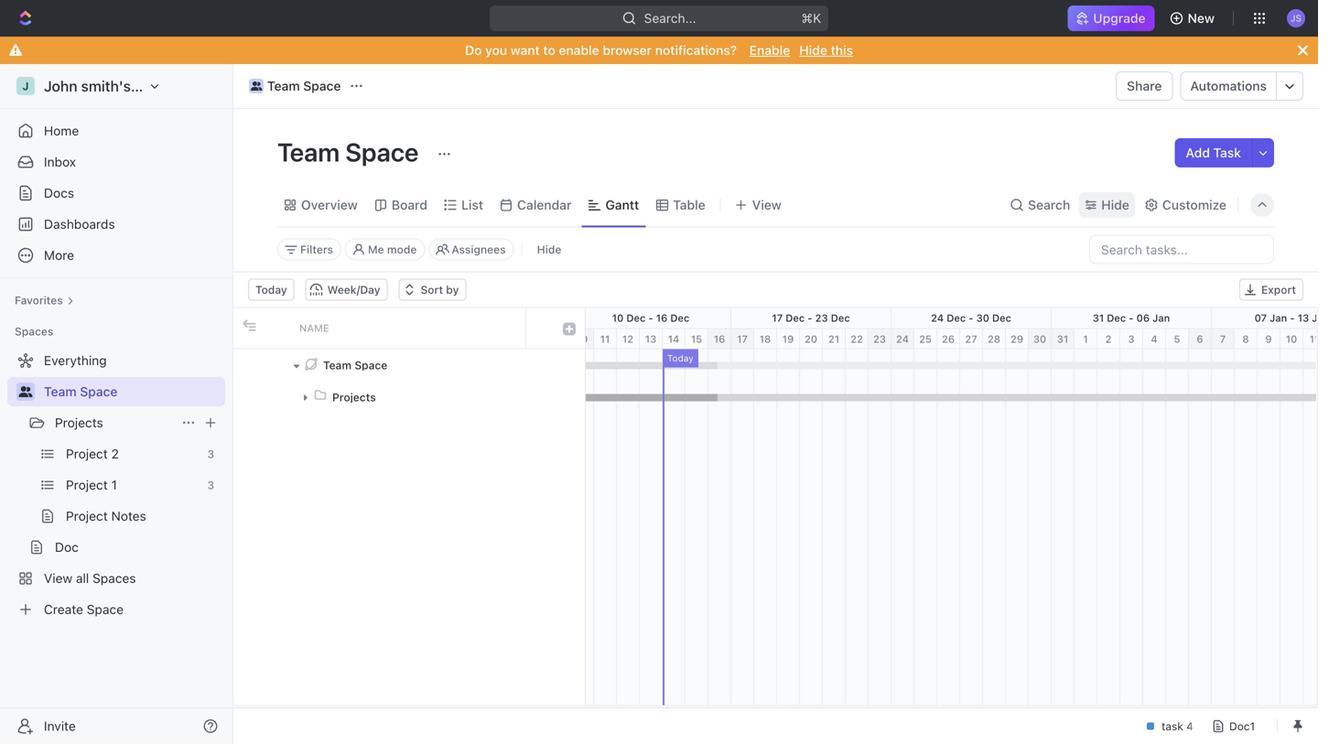 Task type: describe. For each thing, give the bounding box(es) containing it.
20 element
[[800, 329, 823, 349]]

12 element
[[617, 329, 640, 349]]

home link
[[7, 116, 225, 146]]

view button
[[729, 184, 788, 227]]

doc
[[55, 540, 79, 555]]

want
[[511, 43, 540, 58]]

1 vertical spatial 13
[[645, 333, 657, 345]]

1 dec from the left
[[627, 312, 646, 324]]

hide inside hide dropdown button
[[1102, 197, 1130, 212]]

06
[[1137, 312, 1150, 324]]

projects inside projects cell
[[332, 391, 376, 404]]

sort
[[421, 283, 443, 296]]

2 inside tree
[[111, 446, 119, 462]]

- for 16
[[649, 312, 654, 324]]

hide button
[[530, 239, 569, 261]]

27 element
[[961, 329, 984, 349]]

more button
[[7, 241, 225, 270]]

me mode button
[[345, 239, 425, 261]]

31 for 31 dec - 06 jan
[[1093, 312, 1105, 324]]

me
[[368, 243, 384, 256]]

you
[[485, 43, 507, 58]]

18
[[760, 333, 771, 345]]

1 11 element from the left
[[594, 329, 617, 349]]

31 dec - 06 jan element
[[1052, 308, 1213, 328]]

tree grid containing team space
[[234, 308, 585, 706]]

workspace
[[135, 77, 211, 95]]

new
[[1188, 11, 1215, 26]]

today inside button
[[256, 283, 287, 296]]

team space inside cell
[[323, 359, 388, 372]]

invite
[[44, 719, 76, 734]]

tree inside sidebar "navigation"
[[7, 346, 225, 625]]

1 10 element from the left
[[571, 329, 594, 349]]

space down everything link
[[80, 384, 118, 399]]

dashboards
[[44, 217, 115, 232]]

docs
[[44, 185, 74, 201]]

filters
[[300, 243, 333, 256]]

everything link
[[7, 346, 222, 375]]

- for 30
[[969, 312, 974, 324]]

28 element
[[984, 329, 1007, 349]]

2 column header from the left
[[261, 308, 288, 348]]

project 2
[[66, 446, 119, 462]]

17 for 17 dec - 23 dec
[[772, 312, 783, 324]]

project notes link
[[66, 502, 222, 531]]

share button
[[1117, 71, 1174, 101]]

do you want to enable browser notifications? enable hide this
[[465, 43, 854, 58]]

table link
[[670, 192, 706, 218]]

js
[[1291, 13, 1302, 23]]

6
[[1197, 333, 1204, 345]]

29 element
[[1007, 329, 1029, 349]]

17 for 17
[[737, 333, 748, 345]]

9
[[1266, 333, 1273, 345]]

view all spaces
[[44, 571, 136, 586]]

23 inside 17 dec - 23 dec element
[[816, 312, 828, 324]]

export button
[[1240, 279, 1304, 301]]

inbox link
[[7, 147, 225, 177]]

table
[[673, 197, 706, 212]]

favorites button
[[7, 289, 81, 311]]

smith's
[[81, 77, 131, 95]]

notifications?
[[655, 43, 737, 58]]

24 for 24
[[897, 333, 909, 345]]

11 for 2nd 11 'element' from the right
[[600, 333, 610, 345]]

hide button
[[1080, 192, 1135, 218]]

team up overview link
[[278, 137, 340, 167]]

- for 13
[[1291, 312, 1296, 324]]

24 for 24 dec - 30 dec
[[931, 312, 944, 324]]

24 dec - 30 dec
[[931, 312, 1012, 324]]

favorites
[[15, 294, 63, 307]]

list
[[462, 197, 484, 212]]

17 dec - 23 dec element
[[732, 308, 892, 328]]

create
[[44, 602, 83, 617]]

team space cell
[[288, 349, 527, 381]]

10 inside 07 jan - 13 ja 10
[[577, 333, 588, 345]]

js button
[[1282, 4, 1311, 33]]

0 horizontal spatial team space link
[[44, 377, 222, 407]]

20
[[805, 333, 818, 345]]

upgrade link
[[1068, 5, 1155, 31]]

all
[[76, 571, 89, 586]]

share
[[1128, 78, 1163, 93]]

create space
[[44, 602, 124, 617]]

overview
[[301, 197, 358, 212]]

31 dec - 06 jan
[[1093, 312, 1171, 324]]

upgrade
[[1094, 11, 1146, 26]]

user group image
[[251, 82, 262, 91]]

- for 06
[[1129, 312, 1134, 324]]

1 jan from the left
[[1153, 312, 1171, 324]]

12
[[623, 333, 634, 345]]

project 1 link
[[66, 471, 200, 500]]

row group containing team space
[[234, 349, 585, 706]]

17 element
[[732, 329, 755, 349]]

jan inside 07 jan - 13 ja 10
[[1270, 312, 1288, 324]]

sort by button
[[399, 279, 466, 301]]

name row
[[234, 308, 585, 349]]

project for project notes
[[66, 509, 108, 524]]

2 dec from the left
[[671, 312, 690, 324]]

team space up overview
[[278, 137, 424, 167]]

projects cell
[[288, 381, 527, 414]]

31 element
[[1052, 329, 1075, 349]]

07 jan - 13 ja 10
[[577, 312, 1319, 345]]

add task button
[[1175, 138, 1253, 168]]

23 inside 23 element
[[874, 333, 887, 345]]

3 column header from the left
[[527, 308, 554, 348]]

10 dec - 16 dec
[[612, 312, 690, 324]]

inbox
[[44, 154, 76, 169]]

board
[[392, 197, 428, 212]]

week/day
[[328, 283, 381, 296]]

filters button
[[278, 239, 342, 261]]

0 vertical spatial spaces
[[15, 325, 53, 338]]

mode
[[387, 243, 417, 256]]

browser
[[603, 43, 652, 58]]

projects - 26.67% row
[[234, 381, 585, 414]]

1 horizontal spatial hide
[[800, 43, 828, 58]]

team space inside tree
[[44, 384, 118, 399]]

search
[[1029, 197, 1071, 212]]

28
[[988, 333, 1001, 345]]

gantt link
[[602, 192, 639, 218]]

11 for second 11 'element' from left
[[1310, 333, 1319, 345]]

customize
[[1163, 197, 1227, 212]]

30 element
[[1029, 329, 1052, 349]]

18 element
[[755, 329, 778, 349]]

space inside 'link'
[[87, 602, 124, 617]]



Task type: locate. For each thing, give the bounding box(es) containing it.
1 - from the left
[[649, 312, 654, 324]]

- for 23
[[808, 312, 813, 324]]

1 horizontal spatial jan
[[1270, 312, 1288, 324]]

spaces
[[15, 325, 53, 338], [93, 571, 136, 586]]

0 vertical spatial 3
[[1129, 333, 1135, 345]]

4 dec from the left
[[831, 312, 850, 324]]

space up projects cell
[[355, 359, 388, 372]]

3 - from the left
[[969, 312, 974, 324]]

3 for 2
[[207, 448, 214, 461]]

2 vertical spatial hide
[[537, 243, 562, 256]]

5 dec from the left
[[947, 312, 966, 324]]

0 horizontal spatial today
[[256, 283, 287, 296]]

17 up '19'
[[772, 312, 783, 324]]

dec up the 19 'element'
[[786, 312, 805, 324]]

0 vertical spatial view
[[753, 197, 782, 212]]

1 horizontal spatial today
[[668, 353, 694, 364]]

2 11 element from the left
[[1304, 329, 1319, 349]]

2 vertical spatial 3
[[207, 479, 214, 492]]

24 inside 24 element
[[897, 333, 909, 345]]

today down "filters" dropdown button
[[256, 283, 287, 296]]

spaces down favorites
[[15, 325, 53, 338]]

1 vertical spatial 3
[[207, 448, 214, 461]]

hide down "calendar"
[[537, 243, 562, 256]]

10 dec - 16 dec element
[[571, 308, 732, 328]]

hide
[[800, 43, 828, 58], [1102, 197, 1130, 212], [537, 243, 562, 256]]

project
[[66, 446, 108, 462], [66, 478, 108, 493], [66, 509, 108, 524]]

do
[[465, 43, 482, 58]]

space up board link
[[346, 137, 419, 167]]

0 vertical spatial project
[[66, 446, 108, 462]]

16 element
[[709, 329, 732, 349]]

2 horizontal spatial hide
[[1102, 197, 1130, 212]]

1 horizontal spatial 10 element
[[1281, 329, 1304, 349]]

0 vertical spatial today
[[256, 283, 287, 296]]

4 column header from the left
[[554, 308, 585, 348]]

0 horizontal spatial 24
[[897, 333, 909, 345]]

10 right 9 at the top of page
[[1286, 333, 1298, 345]]

17 dec - 23 dec
[[772, 312, 850, 324]]

hide inside hide button
[[537, 243, 562, 256]]

0 horizontal spatial  image
[[243, 319, 256, 332]]

project down the project 2
[[66, 478, 108, 493]]

dec up "12" element
[[627, 312, 646, 324]]

enable
[[559, 43, 600, 58]]

- up 20
[[808, 312, 813, 324]]

2
[[1106, 333, 1112, 345], [111, 446, 119, 462]]

22 element
[[846, 329, 869, 349]]

2 down the projects link
[[111, 446, 119, 462]]

1 horizontal spatial  image
[[563, 323, 576, 336]]

- up 27
[[969, 312, 974, 324]]

19
[[783, 333, 794, 345]]

11
[[600, 333, 610, 345], [1310, 333, 1319, 345]]

doc link
[[55, 533, 222, 562]]

0 horizontal spatial 11
[[600, 333, 610, 345]]

24 right 23 element
[[897, 333, 909, 345]]

1 horizontal spatial 2
[[1106, 333, 1112, 345]]

name column header
[[288, 308, 527, 348]]

1
[[1084, 333, 1089, 345], [111, 478, 117, 493]]

1 horizontal spatial 24
[[931, 312, 944, 324]]

0 horizontal spatial view
[[44, 571, 72, 586]]

new button
[[1163, 4, 1226, 33]]

1 horizontal spatial 13
[[1298, 312, 1310, 324]]

team down name
[[323, 359, 352, 372]]

automations button
[[1182, 72, 1277, 100]]

view inside button
[[753, 197, 782, 212]]

1 vertical spatial 17
[[737, 333, 748, 345]]

3 dec from the left
[[786, 312, 805, 324]]

0 vertical spatial team space link
[[245, 75, 346, 97]]

10 inside '10 dec - 16 dec' element
[[612, 312, 624, 324]]

1 horizontal spatial view
[[753, 197, 782, 212]]

j
[[22, 80, 29, 93]]

jan right 06
[[1153, 312, 1171, 324]]

24 dec - 30 dec element
[[892, 308, 1052, 328]]

10 left 12
[[577, 333, 588, 345]]

17 right 16 element
[[737, 333, 748, 345]]

gantt
[[606, 197, 639, 212]]

sort by button
[[399, 279, 466, 301]]

docs link
[[7, 179, 225, 208]]

31 for 31
[[1058, 333, 1069, 345]]

view for view all spaces
[[44, 571, 72, 586]]

project down project 1
[[66, 509, 108, 524]]

team inside sidebar "navigation"
[[44, 384, 77, 399]]

projects up the project 2
[[55, 415, 103, 430]]

1 horizontal spatial projects
[[332, 391, 376, 404]]

 image down today button
[[243, 319, 256, 332]]

0 horizontal spatial projects
[[55, 415, 103, 430]]

list link
[[458, 192, 484, 218]]

add task
[[1186, 145, 1242, 160]]

1 vertical spatial spaces
[[93, 571, 136, 586]]

more
[[44, 248, 74, 263]]

11 element down ja
[[1304, 329, 1319, 349]]

11 down ja
[[1310, 333, 1319, 345]]

- left ja
[[1291, 312, 1296, 324]]

dec up 28 element
[[993, 312, 1012, 324]]

30 right 29 element
[[1034, 333, 1047, 345]]

1 vertical spatial 31
[[1058, 333, 1069, 345]]

calendar link
[[514, 192, 572, 218]]

assignees
[[452, 243, 506, 256]]

1 horizontal spatial 31
[[1093, 312, 1105, 324]]

1 horizontal spatial team space link
[[245, 75, 346, 97]]

0 horizontal spatial 31
[[1058, 333, 1069, 345]]

view left the all
[[44, 571, 72, 586]]

automations
[[1191, 78, 1268, 93]]

space
[[303, 78, 341, 93], [346, 137, 419, 167], [355, 359, 388, 372], [80, 384, 118, 399], [87, 602, 124, 617]]

4
[[1152, 333, 1158, 345]]

view for view
[[753, 197, 782, 212]]

23
[[816, 312, 828, 324], [874, 333, 887, 345]]

dec up 14 element
[[671, 312, 690, 324]]

1 horizontal spatial 10
[[612, 312, 624, 324]]

1 up project notes
[[111, 478, 117, 493]]

view
[[753, 197, 782, 212], [44, 571, 72, 586]]

task
[[1214, 145, 1242, 160]]

tree
[[7, 346, 225, 625]]

this
[[831, 43, 854, 58]]

week/day button
[[306, 279, 388, 301]]

11 element
[[594, 329, 617, 349], [1304, 329, 1319, 349]]

23 right 22 element
[[874, 333, 887, 345]]

2 - from the left
[[808, 312, 813, 324]]

notes
[[111, 509, 146, 524]]

jan right 07
[[1270, 312, 1288, 324]]

everything
[[44, 353, 107, 368]]

0 vertical spatial 24
[[931, 312, 944, 324]]

3 project from the top
[[66, 509, 108, 524]]

view all spaces link
[[7, 564, 222, 593]]

2 10 element from the left
[[1281, 329, 1304, 349]]

0 horizontal spatial 2
[[111, 446, 119, 462]]

24 up 26
[[931, 312, 944, 324]]

john smith's workspace, , element
[[16, 77, 35, 95]]

1 horizontal spatial 1
[[1084, 333, 1089, 345]]

column header
[[234, 308, 261, 348], [261, 308, 288, 348], [527, 308, 554, 348], [554, 308, 585, 348]]

dec left 06
[[1107, 312, 1127, 324]]

user group image
[[19, 386, 33, 397]]

team down everything
[[44, 384, 77, 399]]

project for project 1
[[66, 478, 108, 493]]

team space - 26.67% row
[[234, 349, 585, 381]]

1 vertical spatial team space link
[[44, 377, 222, 407]]

- up the 13 element
[[649, 312, 654, 324]]

0 vertical spatial 30
[[977, 312, 990, 324]]

1 vertical spatial hide
[[1102, 197, 1130, 212]]

projects inside tree
[[55, 415, 103, 430]]

team space
[[267, 78, 341, 93], [278, 137, 424, 167], [323, 359, 388, 372], [44, 384, 118, 399]]

19 element
[[778, 329, 800, 349]]

10 for 2nd 10 element from the left
[[1286, 333, 1298, 345]]

1 vertical spatial today
[[668, 353, 694, 364]]

view right table
[[753, 197, 782, 212]]

26 element
[[938, 329, 961, 349]]

export
[[1262, 283, 1297, 296]]

ja
[[1313, 312, 1319, 324]]

16 up the 13 element
[[656, 312, 668, 324]]

30
[[977, 312, 990, 324], [1034, 333, 1047, 345]]

31 right 30 element
[[1058, 333, 1069, 345]]

10 element right 9 at the top of page
[[1281, 329, 1304, 349]]

0 horizontal spatial 17
[[737, 333, 748, 345]]

2 down 31 dec - 06 jan
[[1106, 333, 1112, 345]]

1 vertical spatial projects
[[55, 415, 103, 430]]

0 horizontal spatial jan
[[1153, 312, 1171, 324]]

spaces inside tree
[[93, 571, 136, 586]]

1 inside tree
[[111, 478, 117, 493]]

 image left 12
[[563, 323, 576, 336]]

3 up "project notes" 'link'
[[207, 479, 214, 492]]

1 column header from the left
[[234, 308, 261, 348]]

1 vertical spatial 1
[[111, 478, 117, 493]]

29
[[1011, 333, 1024, 345]]

3 right project 2 link
[[207, 448, 214, 461]]

07
[[1255, 312, 1268, 324]]

board link
[[388, 192, 428, 218]]

31 left 06
[[1093, 312, 1105, 324]]

0 horizontal spatial hide
[[537, 243, 562, 256]]

1 right the 31 element
[[1084, 333, 1089, 345]]

dec inside 31 dec - 06 jan element
[[1107, 312, 1127, 324]]

7
[[1221, 333, 1227, 345]]

11 left 12
[[600, 333, 610, 345]]

7 dec from the left
[[1107, 312, 1127, 324]]

3 down 31 dec - 06 jan
[[1129, 333, 1135, 345]]

5
[[1175, 333, 1181, 345]]

customize button
[[1139, 192, 1233, 218]]

⌘k
[[802, 11, 822, 26]]

team space down name
[[323, 359, 388, 372]]

space inside cell
[[355, 359, 388, 372]]

16 right 15 'element'
[[714, 333, 726, 345]]

16
[[656, 312, 668, 324], [714, 333, 726, 345]]

10 element left 12
[[571, 329, 594, 349]]

22
[[851, 333, 864, 345]]

space right user group icon
[[303, 78, 341, 93]]

0 horizontal spatial 10
[[577, 333, 588, 345]]

2 jan from the left
[[1270, 312, 1288, 324]]

21 element
[[823, 329, 846, 349]]

17 inside 17 element
[[737, 333, 748, 345]]

sidebar navigation
[[0, 64, 237, 745]]

1 vertical spatial project
[[66, 478, 108, 493]]

add
[[1186, 145, 1211, 160]]

1 horizontal spatial 30
[[1034, 333, 1047, 345]]

 image for first 'column header' from the right
[[563, 323, 576, 336]]

1 horizontal spatial 23
[[874, 333, 887, 345]]

tree containing everything
[[7, 346, 225, 625]]

0 vertical spatial hide
[[800, 43, 828, 58]]

17 inside 17 dec - 23 dec element
[[772, 312, 783, 324]]

1 vertical spatial 24
[[897, 333, 909, 345]]

10
[[612, 312, 624, 324], [577, 333, 588, 345], [1286, 333, 1298, 345]]

today down 14 element
[[668, 353, 694, 364]]

by
[[446, 283, 459, 296]]

1 vertical spatial 23
[[874, 333, 887, 345]]

tree grid
[[234, 308, 585, 706]]

to
[[544, 43, 556, 58]]

25 element
[[915, 329, 938, 349]]

search...
[[644, 11, 696, 26]]

0 horizontal spatial 10 element
[[571, 329, 594, 349]]

john smith's workspace
[[44, 77, 211, 95]]

2 horizontal spatial 10
[[1286, 333, 1298, 345]]

dec up 21 'element'
[[831, 312, 850, 324]]

13 left ja
[[1298, 312, 1310, 324]]

space down view all spaces link
[[87, 602, 124, 617]]

0 vertical spatial 31
[[1093, 312, 1105, 324]]

0 vertical spatial 16
[[656, 312, 668, 324]]

8
[[1243, 333, 1250, 345]]

view inside sidebar "navigation"
[[44, 571, 72, 586]]

0 vertical spatial projects
[[332, 391, 376, 404]]

name
[[299, 322, 329, 334]]

1 vertical spatial 16
[[714, 333, 726, 345]]

project notes
[[66, 509, 146, 524]]

6 dec from the left
[[993, 312, 1012, 324]]

24
[[931, 312, 944, 324], [897, 333, 909, 345]]

row group
[[234, 349, 585, 706]]

project 1
[[66, 478, 117, 493]]

0 vertical spatial 1
[[1084, 333, 1089, 345]]

14
[[668, 333, 680, 345]]

1 horizontal spatial 17
[[772, 312, 783, 324]]

21
[[829, 333, 840, 345]]

0 horizontal spatial 30
[[977, 312, 990, 324]]

project up project 1
[[66, 446, 108, 462]]

0 horizontal spatial 13
[[645, 333, 657, 345]]

- inside 07 jan - 13 ja 10
[[1291, 312, 1296, 324]]

hide left this
[[800, 43, 828, 58]]

0 vertical spatial 2
[[1106, 333, 1112, 345]]

project inside 'link'
[[66, 509, 108, 524]]

13 down 10 dec - 16 dec
[[645, 333, 657, 345]]

today button
[[248, 279, 295, 301]]

10 inside 10 element
[[1286, 333, 1298, 345]]

1 vertical spatial 30
[[1034, 333, 1047, 345]]

1 horizontal spatial spaces
[[93, 571, 136, 586]]

hide right search
[[1102, 197, 1130, 212]]

23 element
[[869, 329, 892, 349]]

13 inside 07 jan - 13 ja 10
[[1298, 312, 1310, 324]]

2 vertical spatial project
[[66, 509, 108, 524]]

 image for 1st 'column header' from left
[[243, 319, 256, 332]]

overview link
[[298, 192, 358, 218]]

1 horizontal spatial 16
[[714, 333, 726, 345]]

13 element
[[640, 329, 663, 349]]

0 vertical spatial 13
[[1298, 312, 1310, 324]]

week/day button
[[306, 279, 388, 301]]

23 up 20 element
[[816, 312, 828, 324]]

1 horizontal spatial 11
[[1310, 333, 1319, 345]]

27
[[966, 333, 978, 345]]

4 - from the left
[[1129, 312, 1134, 324]]

 image
[[243, 319, 256, 332], [563, 323, 576, 336]]

0 vertical spatial 23
[[816, 312, 828, 324]]

5 - from the left
[[1291, 312, 1296, 324]]

1 vertical spatial view
[[44, 571, 72, 586]]

assignees button
[[429, 239, 514, 261]]

search button
[[1005, 192, 1076, 218]]

create space link
[[7, 595, 222, 625]]

projects down team space cell
[[332, 391, 376, 404]]

sort by
[[421, 283, 459, 296]]

24 element
[[892, 329, 915, 349]]

team space down everything
[[44, 384, 118, 399]]

1 vertical spatial 2
[[111, 446, 119, 462]]

- left 06
[[1129, 312, 1134, 324]]

team space right user group icon
[[267, 78, 341, 93]]

3 for 1
[[207, 479, 214, 492]]

30 up 27 element on the top of page
[[977, 312, 990, 324]]

14 element
[[663, 329, 686, 349]]

1 horizontal spatial 11 element
[[1304, 329, 1319, 349]]

10 up 12
[[612, 312, 624, 324]]

project for project 2
[[66, 446, 108, 462]]

2 project from the top
[[66, 478, 108, 493]]

10 for 10 dec - 16 dec
[[612, 312, 624, 324]]

0 vertical spatial 17
[[772, 312, 783, 324]]

team inside cell
[[323, 359, 352, 372]]

10 element
[[571, 329, 594, 349], [1281, 329, 1304, 349]]

2 11 from the left
[[1310, 333, 1319, 345]]

07 jan - 13 jan element
[[1213, 308, 1319, 328]]

0 horizontal spatial 23
[[816, 312, 828, 324]]

dec up 26 element on the top of page
[[947, 312, 966, 324]]

Search tasks... text field
[[1091, 236, 1274, 263]]

0 horizontal spatial 11 element
[[594, 329, 617, 349]]

24 inside "24 dec - 30 dec" element
[[931, 312, 944, 324]]

team right user group icon
[[267, 78, 300, 93]]

15 element
[[686, 329, 709, 349]]

1 project from the top
[[66, 446, 108, 462]]

1 11 from the left
[[600, 333, 610, 345]]

spaces up create space 'link'
[[93, 571, 136, 586]]

0 horizontal spatial 16
[[656, 312, 668, 324]]

0 horizontal spatial 1
[[111, 478, 117, 493]]

11 element left 12
[[594, 329, 617, 349]]

0 horizontal spatial spaces
[[15, 325, 53, 338]]



Task type: vqa. For each thing, say whether or not it's contained in the screenshot.
"Kendall Parks'S Workspace, ," element
no



